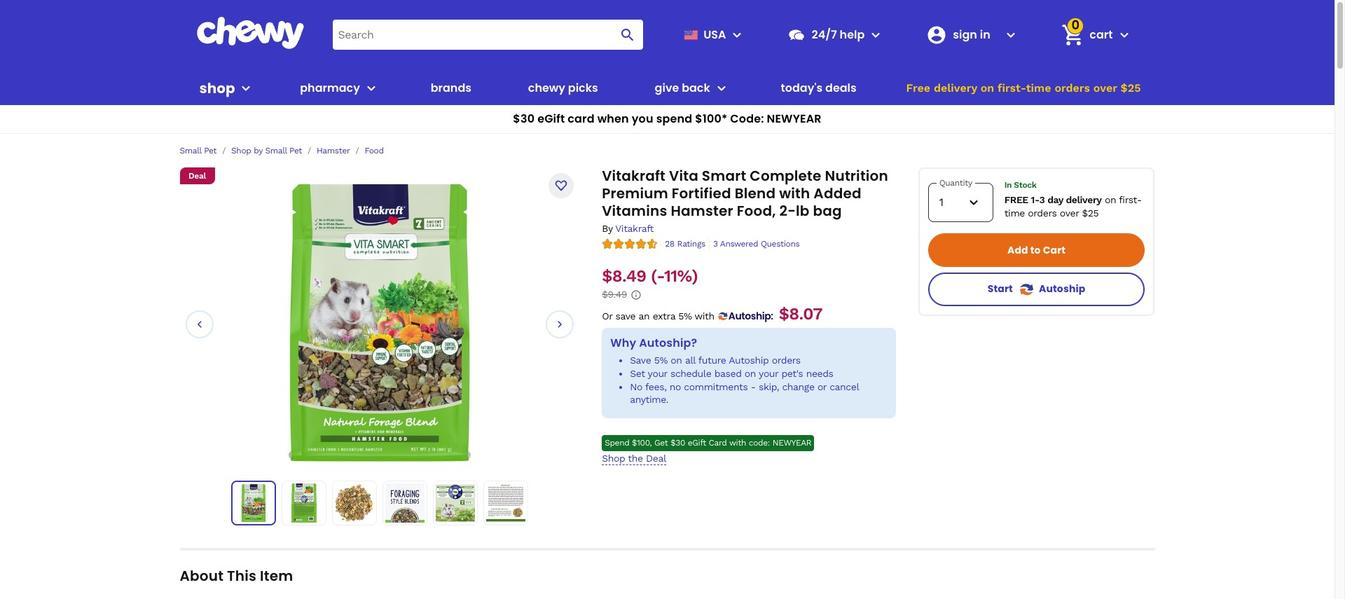 Task type: vqa. For each thing, say whether or not it's contained in the screenshot.
First- inside the 'button'
yes



Task type: describe. For each thing, give the bounding box(es) containing it.
autoship for autoship :
[[729, 309, 771, 323]]

:
[[771, 309, 774, 323]]

cart menu image
[[1116, 26, 1133, 43]]

site banner
[[0, 0, 1335, 134]]

free delivery on first-time orders over $25 button
[[903, 71, 1146, 105]]

1 horizontal spatial in
[[1005, 180, 1012, 190]]

$9.49 text field
[[602, 289, 627, 301]]

chewy picks link
[[523, 71, 604, 105]]

24/7
[[812, 26, 838, 42]]

newyear for $30 egift card when you spend $100* code: newyear
[[767, 111, 822, 127]]

fees,
[[646, 381, 667, 393]]

by vitakraft
[[602, 223, 654, 234]]

help
[[840, 26, 865, 42]]

menu image for usa dropdown button
[[729, 26, 746, 43]]

food,
[[737, 201, 776, 221]]

by
[[602, 223, 613, 234]]

$30 inside spend $100, get $30 egift card with code: newyear shop the deal
[[671, 438, 686, 448]]

1 horizontal spatial 5%
[[679, 310, 692, 321]]

$8.49 (-11%) text field
[[602, 266, 698, 286]]

why
[[611, 335, 637, 351]]

sign
[[954, 26, 978, 42]]

vitakraft link
[[616, 223, 654, 234]]

shop the deal button
[[602, 452, 666, 465]]

needs
[[807, 368, 834, 379]]

anytime.
[[630, 394, 669, 405]]

about
[[180, 566, 224, 586]]

card
[[568, 111, 595, 127]]

blend
[[735, 184, 776, 203]]

vitakraft vita smart complete nutrition premium fortified blend with added vitamins hamster food, 2-lb bag slide 2 of 6 image
[[284, 484, 324, 523]]

about this item
[[180, 566, 293, 586]]

why autoship? save 5% on all future autoship orders set your schedule based on your pet's needs no fees, no commitments - skip, change or cancel anytime.
[[611, 335, 859, 405]]

brands link
[[425, 71, 477, 105]]

give back menu image
[[713, 80, 730, 97]]

2 pet from the left
[[290, 145, 302, 155]]

$30 egift card when you spend $100* code: newyear
[[513, 111, 822, 127]]

stock
[[1015, 180, 1037, 190]]

small pet
[[180, 145, 217, 155]]

with inside spend $100, get $30 egift card with code: newyear shop the deal
[[730, 438, 747, 448]]

autoship for autoship
[[1040, 282, 1086, 296]]

vita
[[669, 166, 699, 186]]

0 horizontal spatial vitakraft vita smart complete nutrition premium fortified blend with added vitamins hamster food, 2-lb bag slide 1 of 6 image
[[235, 484, 273, 522]]

food
[[365, 145, 384, 155]]

pharmacy
[[300, 80, 360, 96]]

items image
[[1061, 22, 1086, 47]]

free delivery on first-time orders over $25
[[907, 81, 1142, 95]]

an
[[639, 310, 650, 321]]

premium
[[602, 184, 669, 203]]

autoship :
[[729, 309, 774, 323]]

save
[[630, 355, 651, 366]]

help menu image
[[868, 26, 885, 43]]

spend
[[657, 111, 693, 127]]

28
[[665, 239, 675, 249]]

2 your from the left
[[759, 368, 779, 379]]

item
[[260, 566, 293, 586]]

egift inside the site banner
[[538, 111, 565, 127]]

day
[[1048, 194, 1064, 206]]

small inside the small pet link
[[180, 145, 202, 155]]

this
[[227, 566, 257, 586]]

shop inside spend $100, get $30 egift card with code: newyear shop the deal
[[602, 453, 625, 464]]

vitamins
[[602, 201, 668, 221]]

chewy support image
[[788, 26, 806, 44]]

0
[[1072, 16, 1080, 34]]

based
[[715, 368, 742, 379]]

spend
[[605, 438, 630, 448]]

$25 inside button
[[1121, 81, 1142, 95]]

first- inside on first- time orders over $25
[[1120, 194, 1142, 206]]

newyear for spend $100, get $30 egift card with code: newyear shop the deal
[[773, 438, 812, 448]]

add to cart
[[1008, 243, 1066, 257]]

autoship?
[[639, 335, 698, 351]]

to
[[1031, 243, 1041, 257]]

$9.49
[[602, 289, 627, 300]]

1 your from the left
[[648, 368, 668, 379]]

all
[[685, 355, 696, 366]]

deal inside spend $100, get $30 egift card with code: newyear shop the deal
[[646, 453, 666, 464]]

vitakraft vita smart complete nutrition premium fortified blend with added vitamins hamster food, 2-lb bag slide 1 of 6 image inside the carousel-slider region
[[288, 182, 472, 463]]

shop by small pet link
[[231, 145, 302, 156]]

questions
[[761, 239, 800, 249]]

future
[[699, 355, 727, 366]]

1-
[[1031, 194, 1040, 206]]

deals
[[826, 80, 857, 96]]

on up the -
[[745, 368, 756, 379]]

or
[[818, 381, 827, 393]]

free
[[907, 81, 931, 95]]

$8.49
[[602, 266, 647, 286]]

3 answered questions
[[714, 239, 800, 249]]

submit search image
[[620, 26, 637, 43]]

hamster inside "vitakraft vita smart complete nutrition premium fortified blend with added vitamins hamster food, 2-lb bag"
[[671, 201, 734, 221]]

28 ratings
[[665, 239, 706, 249]]

cart
[[1090, 26, 1113, 42]]

hamster link
[[317, 145, 350, 156]]

cancel
[[830, 381, 859, 393]]

$100*
[[696, 111, 728, 127]]

today's deals link
[[776, 71, 863, 105]]

on inside on first- time orders over $25
[[1105, 194, 1117, 206]]

food link
[[365, 145, 384, 156]]

1 vertical spatial delivery
[[1066, 194, 1102, 206]]

you
[[632, 111, 654, 127]]

usa button
[[679, 18, 746, 52]]

on left all
[[671, 355, 682, 366]]

save
[[616, 310, 636, 321]]

vitakraft vita smart complete nutrition premium fortified blend with added vitamins hamster food, 2-lb bag slide 6 of 6 image
[[486, 484, 526, 523]]

sign in
[[954, 26, 991, 42]]

give back
[[655, 80, 711, 96]]

in stock
[[1005, 180, 1037, 190]]

card
[[709, 438, 727, 448]]

added
[[814, 184, 862, 203]]

Search text field
[[333, 20, 644, 50]]



Task type: locate. For each thing, give the bounding box(es) containing it.
$25 inside on first- time orders over $25
[[1083, 207, 1099, 218]]

1 horizontal spatial vitakraft vita smart complete nutrition premium fortified blend with added vitamins hamster food, 2-lb bag slide 1 of 6 image
[[288, 182, 472, 463]]

on
[[981, 81, 995, 95], [1105, 194, 1117, 206], [671, 355, 682, 366], [745, 368, 756, 379]]

picks
[[568, 80, 598, 96]]

shop
[[231, 145, 251, 155], [602, 453, 625, 464]]

1 horizontal spatial pet
[[290, 145, 302, 155]]

orders down 1-
[[1029, 207, 1057, 218]]

1 vertical spatial egift
[[688, 438, 706, 448]]

1 vertical spatial $30
[[671, 438, 686, 448]]

1 vertical spatial hamster
[[671, 201, 734, 221]]

3 left answered
[[714, 239, 718, 249]]

0 horizontal spatial pet
[[204, 145, 217, 155]]

on down sign in
[[981, 81, 995, 95]]

chewy picks
[[528, 80, 598, 96]]

1 vertical spatial 3
[[714, 239, 718, 249]]

delivery right day
[[1066, 194, 1102, 206]]

deal down get at the left of the page
[[646, 453, 666, 464]]

5% down autoship?
[[654, 355, 668, 366]]

brands
[[431, 80, 472, 96]]

28 ratings button
[[665, 238, 706, 250]]

newyear inside the site banner
[[767, 111, 822, 127]]

pet left by
[[204, 145, 217, 155]]

time inside on first- time orders over $25
[[1005, 207, 1025, 218]]

autoship up based
[[729, 355, 769, 366]]

0 horizontal spatial menu image
[[238, 80, 255, 97]]

0 horizontal spatial over
[[1060, 207, 1080, 218]]

$30
[[513, 111, 535, 127], [671, 438, 686, 448]]

vitakraft vita smart complete nutrition premium fortified blend with added vitamins hamster food, 2-lb bag slide 3 of 6 image
[[335, 484, 374, 523]]

0 horizontal spatial with
[[695, 310, 715, 321]]

1 pet from the left
[[204, 145, 217, 155]]

vitakraft vita smart complete nutrition premium fortified blend with added vitamins hamster food, 2-lb bag slide 1 of 6 image
[[288, 182, 472, 463], [235, 484, 273, 522]]

1 horizontal spatial time
[[1027, 81, 1052, 95]]

2 vertical spatial orders
[[772, 355, 801, 366]]

1 horizontal spatial menu image
[[729, 26, 746, 43]]

1 vertical spatial newyear
[[773, 438, 812, 448]]

small right by
[[265, 145, 287, 155]]

complete
[[750, 166, 822, 186]]

orders down the "items" icon
[[1055, 81, 1091, 95]]

0 vertical spatial $25
[[1121, 81, 1142, 95]]

$30 down chewy
[[513, 111, 535, 127]]

24/7 help link
[[783, 18, 865, 52]]

egift
[[538, 111, 565, 127], [688, 438, 706, 448]]

small inside shop by small pet link
[[265, 145, 287, 155]]

1 vertical spatial autoship
[[729, 309, 771, 323]]

1 horizontal spatial with
[[730, 438, 747, 448]]

pharmacy link
[[295, 71, 360, 105]]

add
[[1008, 243, 1029, 257]]

1 vertical spatial vitakraft
[[616, 223, 654, 234]]

over inside button
[[1094, 81, 1118, 95]]

nutrition
[[825, 166, 889, 186]]

$25
[[1121, 81, 1142, 95], [1083, 207, 1099, 218]]

your up fees,
[[648, 368, 668, 379]]

usa
[[704, 26, 727, 42]]

1 vertical spatial menu image
[[238, 80, 255, 97]]

$30 right get at the left of the page
[[671, 438, 686, 448]]

0 vertical spatial time
[[1027, 81, 1052, 95]]

24/7 help
[[812, 26, 865, 42]]

0 horizontal spatial shop
[[231, 145, 251, 155]]

vitakraft inside "vitakraft vita smart complete nutrition premium fortified blend with added vitamins hamster food, 2-lb bag"
[[602, 166, 666, 186]]

1 vertical spatial over
[[1060, 207, 1080, 218]]

newyear right code:
[[773, 438, 812, 448]]

small pet link
[[180, 145, 217, 156]]

vitakraft up vitamins on the left top
[[602, 166, 666, 186]]

$25 down cart menu icon
[[1121, 81, 1142, 95]]

orders
[[1055, 81, 1091, 95], [1029, 207, 1057, 218], [772, 355, 801, 366]]

1 vertical spatial $25
[[1083, 207, 1099, 218]]

0 horizontal spatial your
[[648, 368, 668, 379]]

small
[[180, 145, 202, 155], [265, 145, 287, 155]]

0 vertical spatial in
[[980, 26, 991, 42]]

$8.49 (-11%)
[[602, 266, 698, 286]]

menu image
[[729, 26, 746, 43], [238, 80, 255, 97]]

carousel-slider region
[[185, 182, 574, 466]]

(-
[[651, 266, 665, 286]]

0 vertical spatial vitakraft
[[602, 166, 666, 186]]

first- inside button
[[998, 81, 1027, 95]]

0 horizontal spatial $25
[[1083, 207, 1099, 218]]

shop by small pet
[[231, 145, 302, 155]]

code:
[[749, 438, 770, 448]]

3 inside button
[[714, 239, 718, 249]]

0 vertical spatial newyear
[[767, 111, 822, 127]]

Product search field
[[333, 20, 644, 50]]

lb
[[796, 201, 810, 221]]

0 horizontal spatial time
[[1005, 207, 1025, 218]]

1 horizontal spatial first-
[[1120, 194, 1142, 206]]

extra
[[653, 310, 676, 321]]

1 horizontal spatial hamster
[[671, 201, 734, 221]]

0 vertical spatial over
[[1094, 81, 1118, 95]]

spend $100, get $30 egift card with code: newyear shop the deal
[[602, 438, 812, 464]]

2 vertical spatial autoship
[[729, 355, 769, 366]]

1 horizontal spatial $30
[[671, 438, 686, 448]]

1 horizontal spatial delivery
[[1066, 194, 1102, 206]]

0 horizontal spatial in
[[980, 26, 991, 42]]

in inside sign in link
[[980, 26, 991, 42]]

1 vertical spatial orders
[[1029, 207, 1057, 218]]

on inside button
[[981, 81, 995, 95]]

account menu image
[[1003, 26, 1020, 43]]

shop left by
[[231, 145, 251, 155]]

menu image right "usa"
[[729, 26, 746, 43]]

$8.07 text field
[[779, 304, 823, 324]]

get
[[655, 438, 668, 448]]

menu image for shop popup button
[[238, 80, 255, 97]]

1 vertical spatial first-
[[1120, 194, 1142, 206]]

egift left card on the top
[[538, 111, 565, 127]]

on first- time orders over $25
[[1005, 194, 1142, 218]]

hamster left food
[[317, 145, 350, 155]]

1 vertical spatial 5%
[[654, 355, 668, 366]]

autoship left the $8.07 text box
[[729, 309, 771, 323]]

0 vertical spatial delivery
[[934, 81, 978, 95]]

0 vertical spatial deal
[[189, 171, 206, 180]]

2 small from the left
[[265, 145, 287, 155]]

$100,
[[632, 438, 652, 448]]

0 vertical spatial with
[[780, 184, 811, 203]]

0 vertical spatial orders
[[1055, 81, 1091, 95]]

0 horizontal spatial small
[[180, 145, 202, 155]]

0 horizontal spatial egift
[[538, 111, 565, 127]]

1 vertical spatial shop
[[602, 453, 625, 464]]

skip,
[[759, 381, 780, 393]]

time
[[1027, 81, 1052, 95], [1005, 207, 1025, 218]]

delivery inside button
[[934, 81, 978, 95]]

or
[[602, 310, 613, 321]]

autoship down cart
[[1040, 282, 1086, 296]]

ratings
[[678, 239, 706, 249]]

set
[[630, 368, 645, 379]]

today's deals
[[781, 80, 857, 96]]

$8.07
[[779, 304, 823, 324]]

over
[[1094, 81, 1118, 95], [1060, 207, 1080, 218]]

0 vertical spatial autoship
[[1040, 282, 1086, 296]]

newyear inside spend $100, get $30 egift card with code: newyear shop the deal
[[773, 438, 812, 448]]

with left bag
[[780, 184, 811, 203]]

11%)
[[665, 266, 698, 286]]

over down cart
[[1094, 81, 1118, 95]]

0 vertical spatial 5%
[[679, 310, 692, 321]]

0 vertical spatial egift
[[538, 111, 565, 127]]

0 horizontal spatial $30
[[513, 111, 535, 127]]

1 horizontal spatial your
[[759, 368, 779, 379]]

in
[[980, 26, 991, 42], [1005, 180, 1012, 190]]

deal down the small pet link
[[189, 171, 206, 180]]

0 horizontal spatial hamster
[[317, 145, 350, 155]]

2-
[[780, 201, 796, 221]]

shop
[[199, 78, 235, 98]]

vitakraft vita smart complete nutrition premium fortified blend with added vitamins hamster food, 2-lb bag
[[602, 166, 889, 221]]

1 horizontal spatial over
[[1094, 81, 1118, 95]]

schedule
[[671, 368, 712, 379]]

newyear down today's in the top of the page
[[767, 111, 822, 127]]

newyear
[[767, 111, 822, 127], [773, 438, 812, 448]]

egift left card
[[688, 438, 706, 448]]

with right extra
[[695, 310, 715, 321]]

free
[[1005, 194, 1029, 206]]

add to cart button
[[929, 233, 1146, 267]]

0 horizontal spatial first-
[[998, 81, 1027, 95]]

orders up pet's
[[772, 355, 801, 366]]

your
[[648, 368, 668, 379], [759, 368, 779, 379]]

0 horizontal spatial deal
[[189, 171, 206, 180]]

vitakraft down vitamins on the left top
[[616, 223, 654, 234]]

1 vertical spatial in
[[1005, 180, 1012, 190]]

1 horizontal spatial small
[[265, 145, 287, 155]]

chewy
[[528, 80, 566, 96]]

in right sign
[[980, 26, 991, 42]]

orders inside free delivery on first-time orders over $25 button
[[1055, 81, 1091, 95]]

hamster up ratings
[[671, 201, 734, 221]]

smart
[[702, 166, 747, 186]]

first-
[[998, 81, 1027, 95], [1120, 194, 1142, 206]]

or save an extra 5% with
[[602, 310, 715, 321]]

time inside button
[[1027, 81, 1052, 95]]

small left by
[[180, 145, 202, 155]]

pet
[[204, 145, 217, 155], [290, 145, 302, 155]]

vitakraft vita smart complete nutrition premium fortified blend with added vitamins hamster food, 2-lb bag slide 4 of 6 image
[[385, 484, 425, 523]]

1 small from the left
[[180, 145, 202, 155]]

1 horizontal spatial egift
[[688, 438, 706, 448]]

list
[[231, 481, 528, 526]]

vitakraft vita smart complete nutrition premium fortified blend with added vitamins hamster food, 2-lb bag slide 5 of 6 image
[[436, 484, 475, 523]]

over down day
[[1060, 207, 1080, 218]]

1 horizontal spatial shop
[[602, 453, 625, 464]]

0 vertical spatial first-
[[998, 81, 1027, 95]]

5% right extra
[[679, 310, 692, 321]]

pharmacy menu image
[[363, 80, 380, 97]]

0 vertical spatial menu image
[[729, 26, 746, 43]]

1 vertical spatial with
[[695, 310, 715, 321]]

orders inside why autoship? save 5% on all future autoship orders set your schedule based on your pet's needs no fees, no commitments - skip, change or cancel anytime.
[[772, 355, 801, 366]]

0 vertical spatial $30
[[513, 111, 535, 127]]

3 answered questions button
[[709, 238, 800, 250]]

autoship inside why autoship? save 5% on all future autoship orders set your schedule based on your pet's needs no fees, no commitments - skip, change or cancel anytime.
[[729, 355, 769, 366]]

0 vertical spatial 3
[[1040, 194, 1045, 206]]

change
[[783, 381, 815, 393]]

bag
[[813, 201, 842, 221]]

orders inside on first- time orders over $25
[[1029, 207, 1057, 218]]

with inside "vitakraft vita smart complete nutrition premium fortified blend with added vitamins hamster food, 2-lb bag"
[[780, 184, 811, 203]]

2 horizontal spatial with
[[780, 184, 811, 203]]

sign in link
[[921, 18, 1001, 52]]

0 horizontal spatial delivery
[[934, 81, 978, 95]]

on right day
[[1105, 194, 1117, 206]]

menu image right "shop" at top left
[[238, 80, 255, 97]]

0 vertical spatial vitakraft vita smart complete nutrition premium fortified blend with added vitamins hamster food, 2-lb bag slide 1 of 6 image
[[288, 182, 472, 463]]

0 vertical spatial hamster
[[317, 145, 350, 155]]

with right card
[[730, 438, 747, 448]]

shop down spend
[[602, 453, 625, 464]]

delivery right free
[[934, 81, 978, 95]]

1 horizontal spatial deal
[[646, 453, 666, 464]]

5%
[[679, 310, 692, 321], [654, 355, 668, 366]]

over inside on first- time orders over $25
[[1060, 207, 1080, 218]]

when
[[598, 111, 629, 127]]

0 horizontal spatial 5%
[[654, 355, 668, 366]]

1 horizontal spatial 3
[[1040, 194, 1045, 206]]

in up free
[[1005, 180, 1012, 190]]

pet right by
[[290, 145, 302, 155]]

menu image inside usa dropdown button
[[729, 26, 746, 43]]

3 left day
[[1040, 194, 1045, 206]]

5% inside why autoship? save 5% on all future autoship orders set your schedule based on your pet's needs no fees, no commitments - skip, change or cancel anytime.
[[654, 355, 668, 366]]

egift inside spend $100, get $30 egift card with code: newyear shop the deal
[[688, 438, 706, 448]]

0 horizontal spatial 3
[[714, 239, 718, 249]]

your up skip,
[[759, 368, 779, 379]]

1 horizontal spatial $25
[[1121, 81, 1142, 95]]

1 vertical spatial time
[[1005, 207, 1025, 218]]

0 vertical spatial shop
[[231, 145, 251, 155]]

1 vertical spatial deal
[[646, 453, 666, 464]]

$30 inside the site banner
[[513, 111, 535, 127]]

menu image inside shop popup button
[[238, 80, 255, 97]]

$25 down the free 1-3 day delivery at the right top of page
[[1083, 207, 1099, 218]]

pet's
[[782, 368, 804, 379]]

answered
[[720, 239, 759, 249]]

2 vertical spatial with
[[730, 438, 747, 448]]

free 1-3 day delivery
[[1005, 194, 1102, 206]]

the
[[628, 453, 643, 464]]

chewy home image
[[196, 17, 305, 49]]

1 vertical spatial vitakraft vita smart complete nutrition premium fortified blend with added vitamins hamster food, 2-lb bag slide 1 of 6 image
[[235, 484, 273, 522]]



